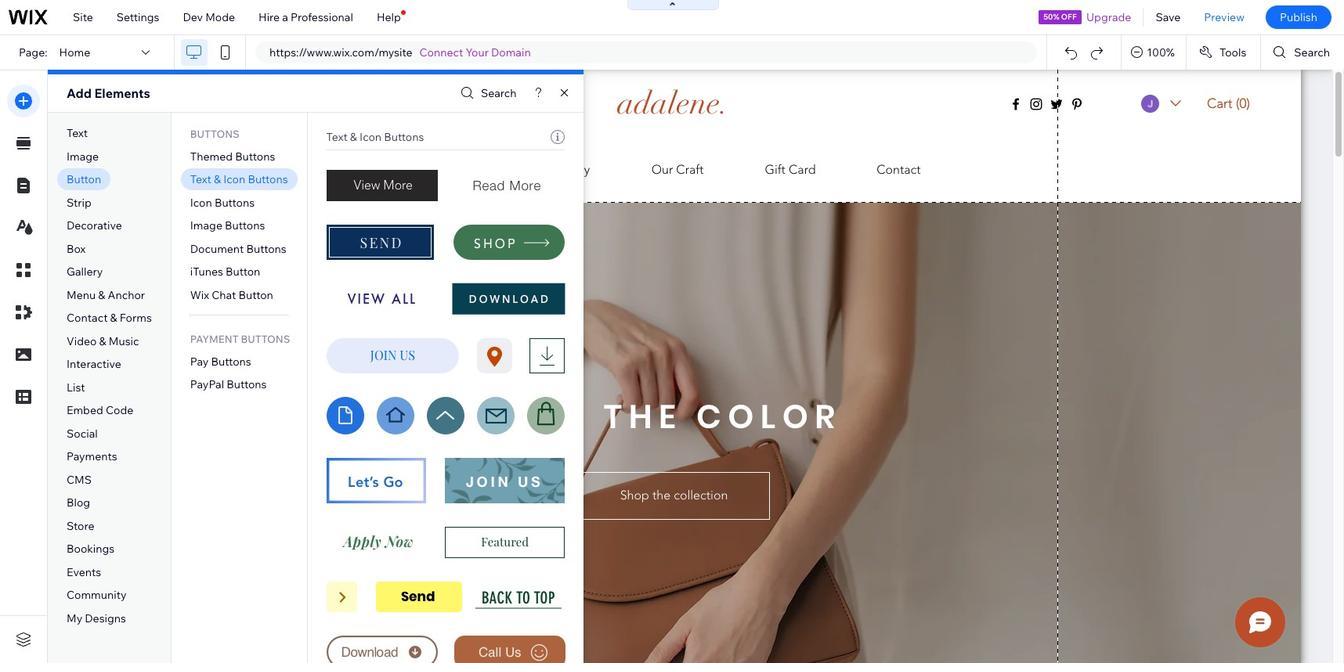 Task type: vqa. For each thing, say whether or not it's contained in the screenshot.
Clothes
no



Task type: describe. For each thing, give the bounding box(es) containing it.
50% off
[[1044, 12, 1077, 22]]

video
[[67, 334, 97, 349]]

add
[[67, 85, 92, 101]]

1 horizontal spatial text
[[190, 173, 212, 187]]

https://www.wix.com/mysite
[[270, 45, 413, 60]]

0 vertical spatial search
[[1295, 45, 1331, 60]]

hire
[[259, 10, 280, 24]]

itunes button
[[190, 265, 260, 279]]

payments
[[67, 450, 117, 464]]

list
[[67, 381, 85, 395]]

pay buttons
[[190, 355, 251, 369]]

contact & forms
[[67, 311, 152, 325]]

buttons for pay buttons
[[211, 355, 251, 369]]

buttons for payment buttons
[[241, 333, 290, 346]]

publish
[[1280, 10, 1318, 24]]

home
[[59, 45, 90, 60]]

document
[[190, 242, 244, 256]]

interactive
[[67, 358, 121, 372]]

0 horizontal spatial text
[[67, 126, 88, 140]]

anchor
[[108, 288, 145, 302]]

social
[[67, 427, 98, 441]]

chat
[[212, 288, 236, 302]]

2 vertical spatial button
[[239, 288, 273, 302]]

connect
[[420, 45, 463, 60]]

bookings
[[67, 543, 115, 557]]

0 horizontal spatial search button
[[457, 82, 517, 105]]

help
[[377, 10, 401, 24]]

100% button
[[1122, 35, 1186, 70]]

site
[[73, 10, 93, 24]]

embed code
[[67, 404, 133, 418]]

buttons for themed buttons
[[235, 149, 275, 164]]

gallery
[[67, 265, 103, 279]]

payment buttons
[[190, 333, 290, 346]]

store
[[67, 520, 94, 534]]

buttons for document buttons
[[247, 242, 287, 256]]

itunes
[[190, 265, 223, 279]]

1 vertical spatial text & icon buttons
[[190, 173, 288, 187]]

payment
[[190, 333, 239, 346]]

buttons for image buttons
[[225, 219, 265, 233]]

buttons for icon buttons
[[215, 196, 255, 210]]

contact
[[67, 311, 108, 325]]

pay
[[190, 355, 209, 369]]

wix
[[190, 288, 209, 302]]

blog
[[67, 496, 90, 511]]

designs
[[85, 612, 126, 626]]

1 horizontal spatial text & icon buttons
[[326, 130, 424, 144]]

themed
[[190, 149, 233, 164]]

1 vertical spatial icon
[[224, 173, 246, 187]]

100%
[[1147, 45, 1175, 60]]

save button
[[1145, 0, 1193, 34]]

forms
[[120, 311, 152, 325]]

document buttons
[[190, 242, 287, 256]]

tools button
[[1187, 35, 1261, 70]]

dev mode
[[183, 10, 235, 24]]



Task type: locate. For each thing, give the bounding box(es) containing it.
2 horizontal spatial icon
[[360, 130, 382, 144]]

0 horizontal spatial text & icon buttons
[[190, 173, 288, 187]]

upgrade
[[1087, 10, 1132, 24]]

buttons for paypal buttons
[[227, 378, 267, 392]]

video & music
[[67, 334, 139, 349]]

cms
[[67, 473, 92, 487]]

wix chat button
[[190, 288, 273, 302]]

settings
[[117, 10, 159, 24]]

music
[[109, 334, 139, 349]]

add elements
[[67, 85, 150, 101]]

image for image buttons
[[190, 219, 223, 233]]

icon buttons
[[190, 196, 255, 210]]

0 vertical spatial button
[[67, 173, 101, 187]]

icon
[[360, 130, 382, 144], [224, 173, 246, 187], [190, 196, 212, 210]]

1 vertical spatial image
[[190, 219, 223, 233]]

https://www.wix.com/mysite connect your domain
[[270, 45, 531, 60]]

search button down your
[[457, 82, 517, 105]]

image up strip
[[67, 149, 99, 164]]

code
[[106, 404, 133, 418]]

image
[[67, 149, 99, 164], [190, 219, 223, 233]]

image buttons
[[190, 219, 265, 233]]

1 vertical spatial button
[[226, 265, 260, 279]]

1 vertical spatial search button
[[457, 82, 517, 105]]

1 horizontal spatial search button
[[1262, 35, 1345, 70]]

image for image
[[67, 149, 99, 164]]

menu
[[67, 288, 96, 302]]

search button
[[1262, 35, 1345, 70], [457, 82, 517, 105]]

text & icon buttons
[[326, 130, 424, 144], [190, 173, 288, 187]]

community
[[67, 589, 127, 603]]

save
[[1156, 10, 1181, 24]]

my
[[67, 612, 82, 626]]

0 vertical spatial image
[[67, 149, 99, 164]]

2 horizontal spatial text
[[326, 130, 348, 144]]

search down the domain at the top of page
[[481, 86, 517, 100]]

tools
[[1220, 45, 1247, 60]]

0 horizontal spatial search
[[481, 86, 517, 100]]

strip
[[67, 196, 92, 210]]

0 vertical spatial search button
[[1262, 35, 1345, 70]]

button up strip
[[67, 173, 101, 187]]

preview
[[1205, 10, 1245, 24]]

buttons
[[190, 128, 240, 140], [384, 130, 424, 144], [235, 149, 275, 164], [248, 173, 288, 187], [215, 196, 255, 210], [225, 219, 265, 233], [247, 242, 287, 256], [241, 333, 290, 346], [211, 355, 251, 369], [227, 378, 267, 392]]

dev
[[183, 10, 203, 24]]

button down document buttons
[[226, 265, 260, 279]]

embed
[[67, 404, 103, 418]]

a
[[282, 10, 288, 24]]

text
[[67, 126, 88, 140], [326, 130, 348, 144], [190, 173, 212, 187]]

0 horizontal spatial icon
[[190, 196, 212, 210]]

search button down publish button
[[1262, 35, 1345, 70]]

image up document
[[190, 219, 223, 233]]

1 vertical spatial search
[[481, 86, 517, 100]]

themed buttons
[[190, 149, 275, 164]]

1 horizontal spatial search
[[1295, 45, 1331, 60]]

my designs
[[67, 612, 126, 626]]

search down publish
[[1295, 45, 1331, 60]]

button right chat
[[239, 288, 273, 302]]

paypal
[[190, 378, 224, 392]]

2 vertical spatial icon
[[190, 196, 212, 210]]

search
[[1295, 45, 1331, 60], [481, 86, 517, 100]]

hire a professional
[[259, 10, 353, 24]]

off
[[1062, 12, 1077, 22]]

professional
[[291, 10, 353, 24]]

events
[[67, 566, 101, 580]]

1 horizontal spatial image
[[190, 219, 223, 233]]

&
[[350, 130, 357, 144], [214, 173, 221, 187], [98, 288, 105, 302], [110, 311, 117, 325], [99, 334, 106, 349]]

decorative
[[67, 219, 122, 233]]

box
[[67, 242, 86, 256]]

menu & anchor
[[67, 288, 145, 302]]

50%
[[1044, 12, 1060, 22]]

0 horizontal spatial image
[[67, 149, 99, 164]]

preview button
[[1193, 0, 1257, 34]]

paypal buttons
[[190, 378, 267, 392]]

0 vertical spatial icon
[[360, 130, 382, 144]]

your
[[466, 45, 489, 60]]

button
[[67, 173, 101, 187], [226, 265, 260, 279], [239, 288, 273, 302]]

publish button
[[1266, 5, 1332, 29]]

mode
[[205, 10, 235, 24]]

1 horizontal spatial icon
[[224, 173, 246, 187]]

domain
[[491, 45, 531, 60]]

0 vertical spatial text & icon buttons
[[326, 130, 424, 144]]

elements
[[94, 85, 150, 101]]



